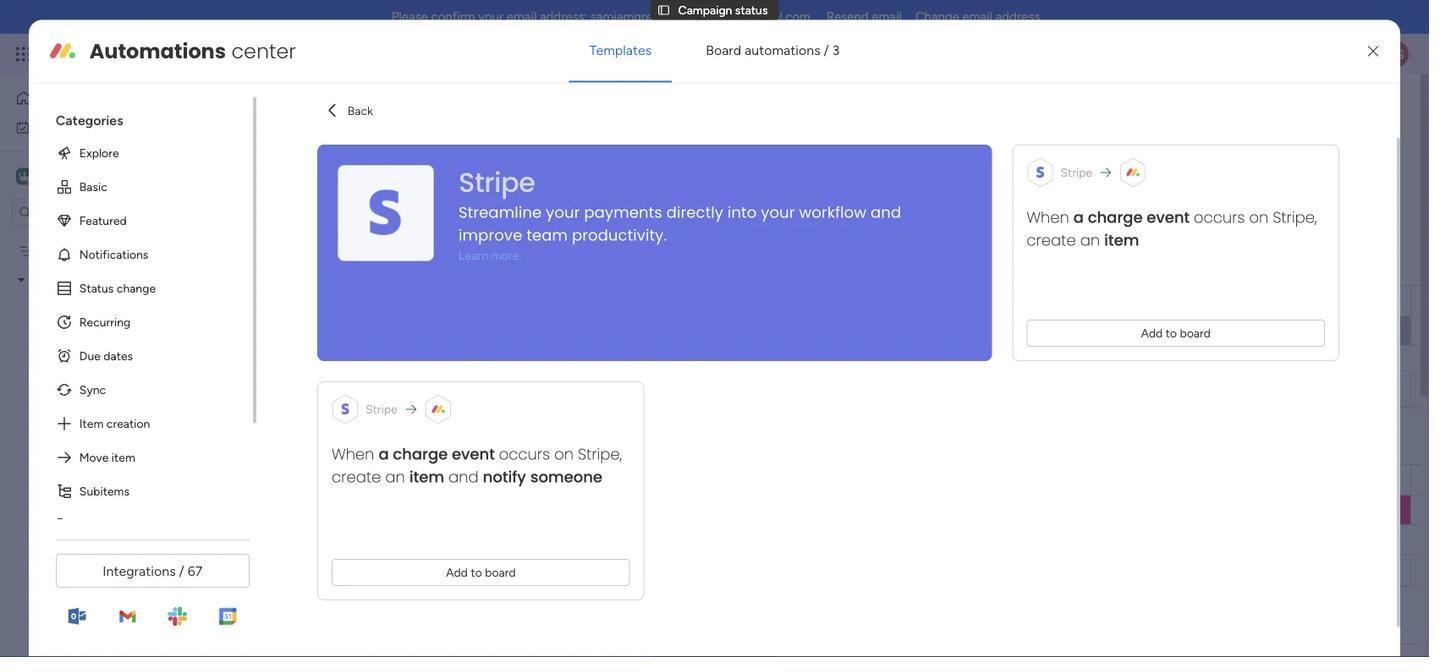 Task type: describe. For each thing, give the bounding box(es) containing it.
occurs for and
[[499, 444, 550, 466]]

3 inside button
[[833, 43, 840, 59]]

column information image
[[1388, 294, 1402, 308]]

green
[[40, 244, 72, 259]]

add for when a charge event
[[1141, 326, 1163, 341]]

1 workspace image from the left
[[16, 167, 33, 186]]

requests
[[169, 331, 214, 345]]

automations center
[[90, 37, 296, 65]]

notify
[[483, 467, 526, 489]]

0 vertical spatial campaign status field
[[253, 88, 495, 125]]

campaign inside field
[[530, 473, 584, 488]]

Campaign owner field
[[525, 471, 624, 490]]

caret down image
[[18, 274, 25, 286]]

campaign status inside list box
[[58, 302, 148, 316]]

recurring
[[79, 315, 131, 329]]

create for and
[[332, 467, 381, 489]]

hide
[[695, 204, 720, 218]]

tips
[[325, 257, 354, 279]]

your right the into
[[761, 202, 795, 224]]

ideas
[[115, 331, 143, 345]]

workload
[[396, 159, 444, 173]]

:)
[[696, 257, 707, 279]]

most
[[526, 257, 566, 279]]

the
[[497, 257, 522, 279]]

please confirm your email address: samiamgreeneggsnham27@gmail.com
[[392, 9, 811, 25]]

0 vertical spatial when
[[1027, 207, 1069, 229]]

integrations / 67
[[103, 563, 203, 579]]

help for to
[[377, 257, 411, 279]]

0 vertical spatial when a charge event
[[1027, 207, 1194, 229]]

hi
[[320, 324, 332, 339]]

status left column information image
[[1333, 294, 1365, 308]]

add to board for and
[[446, 566, 516, 580]]

this
[[589, 257, 617, 279]]

filter
[[545, 204, 572, 218]]

productivity.
[[572, 225, 667, 247]]

app banner image stripe image
[[359, 186, 413, 241]]

stripe for when a charge event
[[1061, 166, 1093, 180]]

someone
[[530, 467, 602, 489]]

integrations / 67 button
[[56, 554, 249, 588]]

template
[[621, 257, 692, 279]]

management
[[171, 44, 263, 63]]

add to board for when a charge event
[[1141, 326, 1211, 341]]

item for item and notify someone
[[409, 467, 444, 489]]

templates button
[[569, 30, 672, 71]]

filter button
[[518, 197, 598, 224]]

status
[[79, 281, 114, 296]]

green eggs and ham
[[40, 244, 152, 259]]

this
[[259, 128, 280, 143]]

explore option
[[42, 136, 239, 170]]

0 horizontal spatial event
[[452, 444, 495, 466]]

basic option
[[42, 170, 239, 204]]

public board image for campaign ideas and requests
[[36, 330, 52, 346]]

campaign status up will
[[257, 88, 490, 125]]

workspace
[[79, 168, 147, 185]]

streamline
[[459, 202, 542, 224]]

board
[[706, 43, 742, 59]]

my
[[37, 120, 54, 135]]

status up board automations / 3
[[735, 3, 768, 17]]

basic
[[79, 180, 107, 194]]

0 horizontal spatial when
[[332, 444, 374, 466]]

more
[[491, 249, 519, 263]]

upcoming campaigns
[[291, 437, 465, 458]]

sync option
[[42, 373, 239, 407]]

on for and
[[554, 444, 574, 466]]

in
[[742, 128, 751, 143]]

item for item creation
[[79, 417, 104, 431]]

stripe, for and
[[578, 444, 622, 466]]

0 horizontal spatial when a charge event
[[332, 444, 499, 466]]

marketing
[[62, 273, 115, 287]]

hi there! 👋  click here to learn how to start ➡️
[[320, 324, 561, 339]]

hide button
[[668, 197, 730, 224]]

workflow inside button
[[690, 128, 739, 143]]

1 vertical spatial a
[[379, 444, 389, 466]]

into
[[728, 202, 757, 224]]

email
[[30, 273, 59, 287]]

and inside stripe streamline your payments directly into your workflow and improve team productivity. learn more
[[871, 202, 901, 224]]

one
[[754, 128, 774, 143]]

change
[[916, 9, 960, 25]]

Search field
[[379, 199, 430, 223]]

your up of
[[546, 202, 580, 224]]

address:
[[540, 9, 588, 25]]

main table button
[[256, 152, 352, 179]]

monday work management
[[75, 44, 263, 63]]

67
[[188, 563, 203, 579]]

learn
[[453, 324, 479, 339]]

automations  center image
[[49, 38, 76, 65]]

move
[[79, 450, 109, 465]]

workflow inside stripe streamline your payments directly into your workflow and improve team productivity. learn more
[[799, 202, 867, 224]]

change email address
[[916, 9, 1040, 25]]

2 vertical spatial /
[[179, 563, 184, 579]]

automations
[[90, 37, 226, 65]]

workspace selection element
[[16, 166, 149, 188]]

person button
[[439, 197, 513, 224]]

public board image for campaign status
[[36, 301, 52, 317]]

add for and
[[446, 566, 468, 580]]

table
[[311, 159, 339, 173]]

featured option
[[42, 204, 239, 238]]

of
[[570, 257, 585, 279]]

0 horizontal spatial charge
[[393, 444, 448, 466]]

angle down image
[[330, 204, 338, 217]]

occurs for when a charge event
[[1194, 207, 1245, 229]]

1 horizontal spatial /
[[824, 43, 829, 59]]

item and notify someone
[[409, 467, 602, 489]]

explore
[[79, 146, 119, 160]]

stripe, for when a charge event
[[1273, 207, 1317, 229]]

upcoming
[[291, 437, 372, 458]]

status change
[[79, 281, 156, 296]]

add to board button for and
[[332, 560, 630, 587]]

new item
[[263, 204, 315, 218]]

creation
[[106, 417, 150, 431]]

owner
[[587, 473, 620, 488]]

here
[[413, 324, 436, 339]]

email for resend email
[[872, 9, 902, 25]]

payments
[[584, 202, 662, 224]]

your up the workload
[[408, 128, 431, 143]]

board automations / 3 button
[[686, 30, 860, 71]]

stripe inside stripe streamline your payments directly into your workflow and improve team productivity. learn more
[[459, 164, 535, 202]]

➡️
[[549, 324, 561, 339]]

work for monday
[[137, 44, 167, 63]]

campaign status up board
[[678, 3, 768, 17]]

item creation
[[79, 417, 150, 431]]

sam's workspace button
[[12, 162, 168, 191]]

there!
[[334, 324, 366, 339]]

ham
[[127, 244, 152, 259]]

dates
[[104, 349, 133, 363]]

stripe for and
[[365, 403, 397, 417]]

eggs
[[75, 244, 102, 259]]

please
[[392, 9, 428, 25]]



Task type: locate. For each thing, give the bounding box(es) containing it.
team inside stripe streamline your payments directly into your workflow and improve team productivity. learn more
[[526, 225, 568, 247]]

0 vertical spatial charge
[[1088, 207, 1143, 229]]

workflow left in on the right of the page
[[690, 128, 739, 143]]

board for when a charge event
[[1180, 326, 1211, 341]]

item right new
[[291, 204, 315, 218]]

email right change
[[963, 9, 993, 25]]

work right monday on the left top of page
[[137, 44, 167, 63]]

work for my
[[56, 120, 82, 135]]

a down dapulse integrations image
[[1074, 207, 1084, 229]]

0 vertical spatial 3
[[833, 43, 840, 59]]

improve
[[459, 225, 522, 247]]

change
[[117, 281, 156, 296]]

status up "plan,"
[[408, 88, 490, 125]]

your
[[478, 9, 504, 25], [408, 128, 431, 143], [567, 128, 591, 143], [546, 202, 580, 224], [761, 202, 795, 224]]

add
[[1141, 326, 1163, 341], [446, 566, 468, 580]]

plans
[[319, 47, 347, 61]]

0 horizontal spatial email
[[507, 9, 537, 25]]

2 vertical spatial item
[[388, 473, 412, 487]]

0 horizontal spatial add
[[446, 566, 468, 580]]

1 horizontal spatial when
[[1027, 207, 1069, 229]]

featured
[[79, 213, 127, 228]]

an for and
[[385, 467, 405, 489]]

1 horizontal spatial create
[[1027, 230, 1076, 252]]

you left the make
[[415, 257, 444, 279]]

your right track
[[567, 128, 591, 143]]

0 vertical spatial item
[[291, 204, 315, 218]]

stripe up streamline on the left top of the page
[[459, 164, 535, 202]]

campaign status
[[678, 3, 768, 17], [257, 88, 490, 125], [1276, 294, 1365, 308], [58, 302, 148, 316]]

person
[[466, 204, 503, 218]]

board automations / 3
[[706, 43, 840, 59]]

item inside option
[[112, 450, 135, 465]]

learn more link
[[459, 247, 947, 264]]

stripe left integrate
[[1061, 166, 1093, 180]]

status inside list box
[[115, 302, 148, 316]]

0 vertical spatial an
[[1080, 230, 1100, 252]]

calendar button
[[457, 152, 529, 179]]

1 horizontal spatial occurs on stripe, create an
[[1027, 207, 1317, 252]]

item inside option
[[79, 417, 104, 431]]

0 horizontal spatial a
[[379, 444, 389, 466]]

2 horizontal spatial email
[[963, 9, 993, 25]]

add to board
[[1141, 326, 1211, 341], [446, 566, 516, 580]]

help for will
[[337, 128, 360, 143]]

1 vertical spatial on
[[554, 444, 574, 466]]

option
[[0, 236, 216, 240]]

1 horizontal spatial help
[[377, 257, 411, 279]]

1 horizontal spatial workflow
[[799, 202, 867, 224]]

workflow down workspace.
[[799, 202, 867, 224]]

1 horizontal spatial you
[[415, 257, 444, 279]]

campaign status down the status
[[58, 302, 148, 316]]

team down filter popup button
[[526, 225, 568, 247]]

1 horizontal spatial event
[[1147, 207, 1190, 229]]

0 horizontal spatial item
[[112, 450, 135, 465]]

team inside button
[[434, 128, 461, 143]]

0 horizontal spatial 3
[[833, 43, 840, 59]]

samiamgreeneggsnham27@gmail.com
[[591, 9, 811, 25]]

1 horizontal spatial stripe
[[459, 164, 535, 202]]

board inside button
[[283, 128, 314, 143]]

item down integrate
[[1104, 230, 1139, 252]]

0 vertical spatial you
[[363, 128, 382, 143]]

1 horizontal spatial team
[[526, 225, 568, 247]]

arrow down image
[[578, 201, 598, 221]]

workflow
[[690, 128, 739, 143], [799, 202, 867, 224]]

1 horizontal spatial on
[[1249, 207, 1269, 229]]

1 horizontal spatial an
[[1080, 230, 1100, 252]]

1 horizontal spatial add to board button
[[1027, 320, 1325, 347]]

on for when a charge event
[[1249, 207, 1269, 229]]

1 vertical spatial workflow
[[799, 202, 867, 224]]

1 vertical spatial work
[[56, 120, 82, 135]]

1 vertical spatial an
[[385, 467, 405, 489]]

1 horizontal spatial 3
[[1333, 159, 1340, 173]]

column information image
[[1388, 474, 1402, 487]]

campaign owner
[[530, 473, 620, 488]]

item inside button
[[291, 204, 315, 218]]

your right confirm
[[478, 9, 504, 25]]

calendar
[[469, 159, 517, 173]]

stripe
[[459, 164, 535, 202], [1061, 166, 1093, 180], [365, 403, 397, 417]]

status change option
[[42, 271, 239, 305]]

help right tips
[[377, 257, 411, 279]]

0 vertical spatial board
[[283, 128, 314, 143]]

email right resend
[[872, 9, 902, 25]]

0 horizontal spatial occurs
[[499, 444, 550, 466]]

item
[[1104, 230, 1139, 252], [112, 450, 135, 465], [409, 467, 444, 489]]

directly
[[666, 202, 723, 224]]

run,
[[492, 128, 512, 143]]

status
[[735, 3, 768, 17], [408, 88, 490, 125], [1333, 294, 1365, 308], [115, 302, 148, 316]]

an down dapulse integrations image
[[1080, 230, 1100, 252]]

charge
[[1088, 207, 1143, 229], [393, 444, 448, 466]]

Search in workspace field
[[36, 203, 141, 223]]

/
[[824, 43, 829, 59], [1326, 159, 1330, 173], [179, 563, 184, 579]]

2 vertical spatial board
[[485, 566, 516, 580]]

item for item
[[1104, 230, 1139, 252]]

1 vertical spatial item
[[79, 417, 104, 431]]

categories list box
[[42, 97, 256, 542]]

1 vertical spatial when a charge event
[[332, 444, 499, 466]]

1 vertical spatial add to board button
[[332, 560, 630, 587]]

0 horizontal spatial stripe
[[365, 403, 397, 417]]

resend
[[827, 9, 869, 25]]

item for item
[[388, 473, 412, 487]]

resend email
[[827, 9, 902, 25]]

subitems option
[[42, 475, 239, 508]]

3 email from the left
[[963, 9, 993, 25]]

item creation option
[[42, 407, 239, 441]]

change email address link
[[916, 9, 1040, 25]]

0 vertical spatial stripe,
[[1273, 207, 1317, 229]]

sam green image
[[1382, 41, 1409, 68]]

main
[[283, 159, 308, 173]]

dapulse integrations image
[[1074, 160, 1086, 172]]

you inside this board will help you and your team plan, run, and track your entire campaign's workflow in one workspace. button
[[363, 128, 382, 143]]

1 horizontal spatial item
[[409, 467, 444, 489]]

due
[[79, 349, 101, 363]]

0 horizontal spatial stripe,
[[578, 444, 622, 466]]

0 horizontal spatial an
[[385, 467, 405, 489]]

0 horizontal spatial campaign status field
[[253, 88, 495, 125]]

1 horizontal spatial occurs
[[1194, 207, 1245, 229]]

1 horizontal spatial when a charge event
[[1027, 207, 1194, 229]]

Few tips to help you make the most of this template :) field
[[287, 257, 712, 279]]

my work
[[37, 120, 82, 135]]

Campaign status field
[[253, 88, 495, 125], [1271, 292, 1369, 310]]

on
[[1249, 207, 1269, 229], [554, 444, 574, 466]]

0 horizontal spatial add to board
[[446, 566, 516, 580]]

work inside button
[[56, 120, 82, 135]]

templates
[[590, 43, 652, 59]]

v2 search image
[[367, 201, 379, 220]]

few tips to help you make the most of this template :)
[[291, 257, 707, 279]]

add to board button for when a charge event
[[1027, 320, 1325, 347]]

board for and
[[485, 566, 516, 580]]

team
[[434, 128, 461, 143], [526, 225, 568, 247]]

0 vertical spatial event
[[1147, 207, 1190, 229]]

1 horizontal spatial board
[[485, 566, 516, 580]]

1 horizontal spatial stripe,
[[1273, 207, 1317, 229]]

list box
[[0, 234, 216, 581]]

1 vertical spatial create
[[332, 467, 381, 489]]

1 vertical spatial when
[[332, 444, 374, 466]]

0 horizontal spatial on
[[554, 444, 574, 466]]

integrations
[[103, 563, 176, 579]]

2 vertical spatial item
[[409, 467, 444, 489]]

integrate
[[1093, 159, 1142, 173]]

stripe up upcoming campaigns
[[365, 403, 397, 417]]

and
[[385, 128, 405, 143], [515, 128, 535, 143], [871, 202, 901, 224], [105, 244, 124, 259], [146, 331, 166, 345], [449, 467, 479, 489]]

plan,
[[464, 128, 489, 143]]

1 horizontal spatial email
[[872, 9, 902, 25]]

you for and
[[363, 128, 382, 143]]

0 vertical spatial help
[[337, 128, 360, 143]]

2 email from the left
[[872, 9, 902, 25]]

campaign's
[[627, 128, 687, 143]]

move item
[[79, 450, 135, 465]]

recurring option
[[42, 305, 239, 339]]

item
[[291, 204, 315, 218], [79, 417, 104, 431], [388, 473, 412, 487]]

an down the upcoming campaigns field
[[385, 467, 405, 489]]

public board image
[[36, 301, 52, 317], [36, 330, 52, 346]]

team left "plan,"
[[434, 128, 461, 143]]

notifications option
[[42, 238, 239, 271]]

due dates option
[[42, 339, 239, 373]]

my work button
[[10, 114, 182, 141]]

0 vertical spatial create
[[1027, 230, 1076, 252]]

create for when a charge event
[[1027, 230, 1076, 252]]

0 vertical spatial /
[[824, 43, 829, 59]]

occurs on stripe, create an for and
[[332, 444, 622, 489]]

resend email link
[[827, 9, 902, 25]]

1 vertical spatial add
[[446, 566, 468, 580]]

address
[[996, 9, 1040, 25]]

1 horizontal spatial charge
[[1088, 207, 1143, 229]]

0 horizontal spatial create
[[332, 467, 381, 489]]

event
[[1147, 207, 1190, 229], [452, 444, 495, 466]]

👋
[[369, 324, 381, 339]]

Upcoming campaigns field
[[287, 437, 469, 459]]

1 vertical spatial you
[[415, 257, 444, 279]]

an
[[1080, 230, 1100, 252], [385, 467, 405, 489]]

1 horizontal spatial add
[[1141, 326, 1163, 341]]

2 horizontal spatial board
[[1180, 326, 1211, 341]]

item down campaigns
[[409, 467, 444, 489]]

0 vertical spatial occurs on stripe, create an
[[1027, 207, 1317, 252]]

0 horizontal spatial team
[[434, 128, 461, 143]]

see
[[296, 47, 316, 61]]

1 vertical spatial campaign status field
[[1271, 292, 1369, 310]]

1 vertical spatial charge
[[393, 444, 448, 466]]

1 horizontal spatial item
[[291, 204, 315, 218]]

confirm
[[431, 9, 475, 25]]

list box containing green eggs and ham
[[0, 234, 216, 581]]

1 vertical spatial public board image
[[36, 330, 52, 346]]

help
[[337, 128, 360, 143], [377, 257, 411, 279]]

help right will
[[337, 128, 360, 143]]

you inside few tips to help you make the most of this template :) field
[[415, 257, 444, 279]]

email left address:
[[507, 9, 537, 25]]

2 horizontal spatial stripe
[[1061, 166, 1093, 180]]

team
[[364, 159, 393, 173]]

0 vertical spatial work
[[137, 44, 167, 63]]

team workload
[[364, 159, 444, 173]]

1 email from the left
[[507, 9, 537, 25]]

create down the upcoming campaigns field
[[332, 467, 381, 489]]

occurs on stripe, create an
[[1027, 207, 1317, 252], [332, 444, 622, 489]]

email for change email address
[[963, 9, 993, 25]]

1 vertical spatial help
[[377, 257, 411, 279]]

will
[[317, 128, 334, 143]]

0 horizontal spatial board
[[283, 128, 314, 143]]

status down the change
[[115, 302, 148, 316]]

a right upcoming
[[379, 444, 389, 466]]

main table
[[283, 159, 339, 173]]

1 public board image from the top
[[36, 301, 52, 317]]

categories
[[56, 112, 123, 128]]

occurs
[[1194, 207, 1245, 229], [499, 444, 550, 466]]

2 public board image from the top
[[36, 330, 52, 346]]

sort
[[630, 204, 653, 218]]

email marketing
[[30, 273, 115, 287]]

2 horizontal spatial /
[[1326, 159, 1330, 173]]

0 horizontal spatial add to board button
[[332, 560, 630, 587]]

this board will help you and your team plan, run, and track your entire campaign's workflow in one workspace. button
[[256, 125, 837, 146]]

help inside few tips to help you make the most of this template :) field
[[377, 257, 411, 279]]

0 vertical spatial on
[[1249, 207, 1269, 229]]

item down the sync
[[79, 417, 104, 431]]

1 horizontal spatial campaign status field
[[1271, 292, 1369, 310]]

occurs on stripe, create an for when a charge event
[[1027, 207, 1317, 252]]

workspace image
[[16, 167, 33, 186], [19, 167, 30, 186]]

you down 'back'
[[363, 128, 382, 143]]

you for make
[[415, 257, 444, 279]]

an for when a charge event
[[1080, 230, 1100, 252]]

0 vertical spatial a
[[1074, 207, 1084, 229]]

monday
[[75, 44, 133, 63]]

start
[[522, 324, 546, 339]]

create down dapulse integrations image
[[1027, 230, 1076, 252]]

1 vertical spatial stripe,
[[578, 444, 622, 466]]

see plans
[[296, 47, 347, 61]]

stripe,
[[1273, 207, 1317, 229], [578, 444, 622, 466]]

back
[[348, 103, 373, 118]]

home image
[[15, 90, 32, 107]]

categories heading
[[42, 97, 239, 136]]

0 horizontal spatial occurs on stripe, create an
[[332, 444, 622, 489]]

item right move
[[112, 450, 135, 465]]

1 vertical spatial item
[[112, 450, 135, 465]]

item down campaigns
[[388, 473, 412, 487]]

select product image
[[15, 46, 32, 63]]

0 horizontal spatial workflow
[[690, 128, 739, 143]]

1 horizontal spatial add to board
[[1141, 326, 1211, 341]]

0 horizontal spatial item
[[79, 417, 104, 431]]

1 vertical spatial occurs
[[499, 444, 550, 466]]

this board will help you and your team plan, run, and track your entire campaign's workflow in one workspace.
[[259, 128, 837, 143]]

1 horizontal spatial a
[[1074, 207, 1084, 229]]

1 horizontal spatial work
[[137, 44, 167, 63]]

campaign status left column information image
[[1276, 294, 1365, 308]]

2 workspace image from the left
[[19, 167, 30, 186]]

0 horizontal spatial you
[[363, 128, 382, 143]]

work right my
[[56, 120, 82, 135]]

help inside this board will help you and your team plan, run, and track your entire campaign's workflow in one workspace. button
[[337, 128, 360, 143]]

0 vertical spatial workflow
[[690, 128, 739, 143]]

0 vertical spatial team
[[434, 128, 461, 143]]

click
[[384, 324, 410, 339]]

0 vertical spatial item
[[1104, 230, 1139, 252]]

1 vertical spatial 3
[[1333, 159, 1340, 173]]

campaign status field left column information image
[[1271, 292, 1369, 310]]

sam's
[[39, 168, 75, 185]]

move item option
[[42, 441, 239, 475]]

/ 3
[[1326, 159, 1340, 173]]

0 horizontal spatial /
[[179, 563, 184, 579]]

subitems
[[79, 484, 129, 499]]

email
[[507, 9, 537, 25], [872, 9, 902, 25], [963, 9, 993, 25]]

3
[[833, 43, 840, 59], [1333, 159, 1340, 173]]

to inside few tips to help you make the most of this template :) field
[[358, 257, 373, 279]]

work
[[137, 44, 167, 63], [56, 120, 82, 135]]

0 horizontal spatial help
[[337, 128, 360, 143]]

campaign status field up will
[[253, 88, 495, 125]]



Task type: vqa. For each thing, say whether or not it's contained in the screenshot.
2 to the right
no



